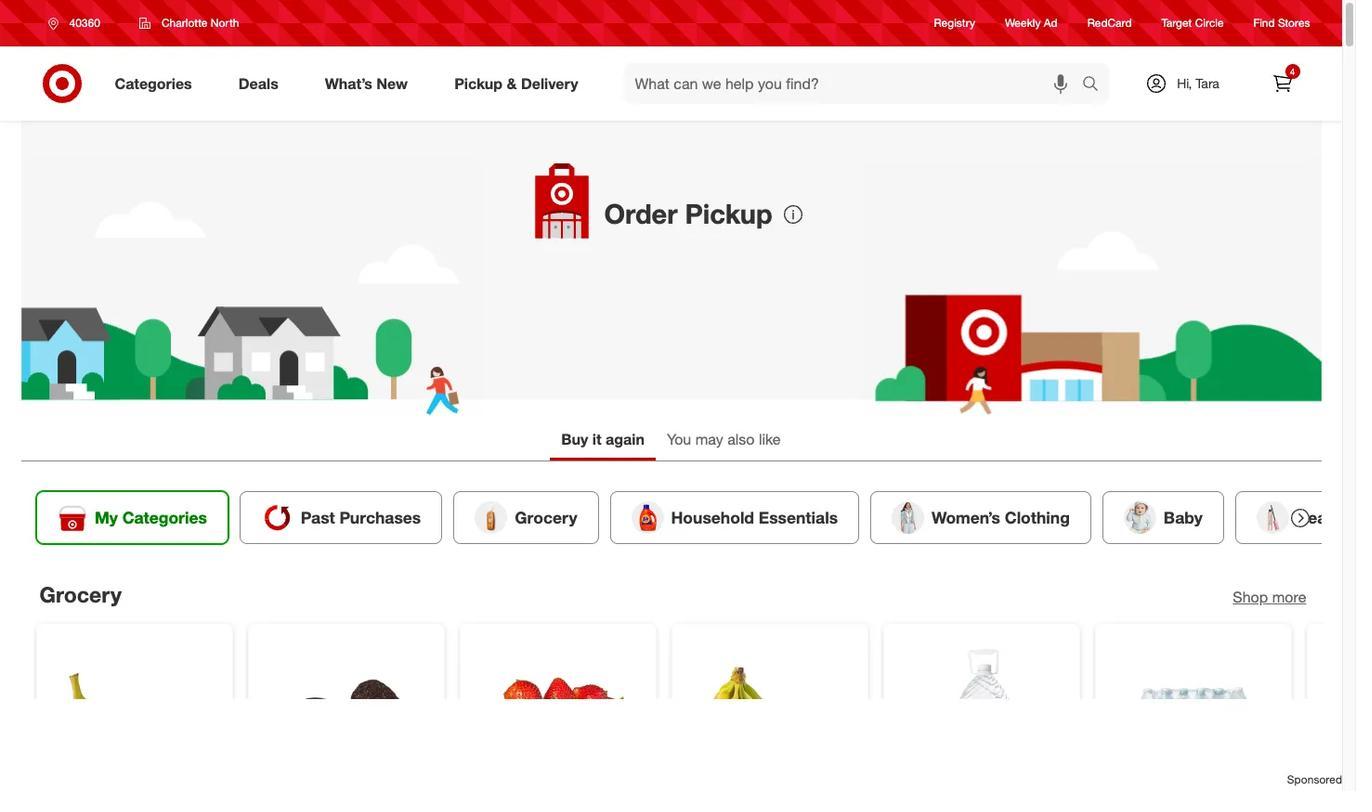 Task type: vqa. For each thing, say whether or not it's contained in the screenshot.
bottommost "cart"
no



Task type: describe. For each thing, give the bounding box(es) containing it.
&
[[507, 74, 517, 93]]

women's clothing
[[932, 508, 1070, 528]]

order pickup
[[605, 192, 773, 225]]

store
[[623, 204, 657, 222]]

1 vertical spatial charlotte north
[[605, 204, 788, 244]]

categories inside 'link'
[[115, 74, 192, 93]]

0 horizontal spatial grocery
[[39, 582, 122, 608]]

you
[[667, 430, 692, 449]]

my categories button
[[36, 491, 228, 544]]

women's
[[932, 508, 1000, 528]]

1 horizontal spatial charlotte
[[726, 204, 788, 222]]

what's
[[325, 74, 373, 93]]

4
[[1291, 66, 1296, 77]]

buy
[[562, 430, 589, 449]]

in-
[[605, 204, 623, 222]]

weekly ad
[[1006, 16, 1058, 30]]

you may also like
[[667, 430, 781, 449]]

pickup inside pickup & delivery link
[[455, 74, 503, 93]]

essentials
[[759, 508, 838, 528]]

categories inside "button"
[[122, 508, 207, 528]]

charlotte north button
[[127, 7, 251, 40]]

household essentials button
[[610, 491, 859, 544]]

charlotte inside dropdown button
[[162, 16, 208, 30]]

purchases
[[339, 508, 421, 528]]

you may also like link
[[656, 422, 792, 461]]

target circle link
[[1162, 15, 1225, 31]]

weekly
[[1006, 16, 1041, 30]]

search button
[[1074, 63, 1119, 108]]

deals
[[239, 74, 279, 93]]

order
[[605, 192, 678, 225]]

what's new
[[325, 74, 408, 93]]

redcard
[[1088, 16, 1132, 30]]

north inside dropdown button
[[211, 16, 239, 30]]

my categories
[[94, 508, 207, 528]]

past purchases
[[301, 508, 421, 528]]

charlotte north inside dropdown button
[[162, 16, 239, 30]]

deals link
[[223, 63, 302, 104]]

sponsored
[[1288, 773, 1343, 787]]

like
[[759, 430, 781, 449]]

ad
[[1044, 16, 1058, 30]]

may
[[696, 430, 724, 449]]

again
[[606, 430, 645, 449]]

pickup
[[661, 204, 705, 222]]

categories link
[[99, 63, 215, 104]]

beauty
[[1297, 508, 1351, 528]]



Task type: locate. For each thing, give the bounding box(es) containing it.
charlotte up categories 'link'
[[162, 16, 208, 30]]

40360
[[69, 16, 100, 30]]

0 vertical spatial north
[[211, 16, 239, 30]]

1 vertical spatial categories
[[122, 508, 207, 528]]

target
[[1162, 16, 1193, 30]]

my
[[94, 508, 118, 528]]

0 horizontal spatial north
[[211, 16, 239, 30]]

pickup left the &
[[455, 74, 503, 93]]

search
[[1074, 76, 1119, 94]]

grocery down my
[[39, 582, 122, 608]]

0 vertical spatial grocery
[[515, 508, 577, 528]]

at
[[709, 204, 722, 222]]

new
[[377, 74, 408, 93]]

find
[[1254, 16, 1276, 30]]

baby
[[1164, 508, 1203, 528]]

categories
[[115, 74, 192, 93], [122, 508, 207, 528]]

in-store pickup at
[[605, 204, 726, 222]]

registry link
[[935, 15, 976, 31]]

avocado - each image
[[263, 639, 429, 792], [263, 639, 429, 792]]

north down in-
[[605, 225, 643, 244]]

0 vertical spatial pickup
[[455, 74, 503, 93]]

charlotte right at
[[726, 204, 788, 222]]

redcard link
[[1088, 15, 1132, 31]]

target circle
[[1162, 16, 1225, 30]]

pickup
[[455, 74, 503, 93], [686, 192, 773, 225]]

grocery inside button
[[515, 508, 577, 528]]

organic bananas - 2lb - good & gather™ image
[[687, 639, 853, 792], [687, 639, 853, 792]]

shop
[[1234, 588, 1269, 607]]

4 link
[[1263, 63, 1303, 104]]

pickup right 'order'
[[686, 192, 773, 225]]

1 horizontal spatial charlotte north
[[605, 204, 788, 244]]

grocery down buy
[[515, 508, 577, 528]]

grocery
[[515, 508, 577, 528], [39, 582, 122, 608]]

0 vertical spatial categories
[[115, 74, 192, 93]]

0 horizontal spatial pickup
[[455, 74, 503, 93]]

buy it again link
[[550, 422, 656, 461]]

north up deals
[[211, 16, 239, 30]]

past purchases button
[[239, 491, 442, 544]]

women's clothing button
[[870, 491, 1091, 544]]

categories down charlotte north dropdown button
[[115, 74, 192, 93]]

find stores
[[1254, 16, 1311, 30]]

hi,
[[1178, 75, 1193, 91]]

shop more
[[1234, 588, 1307, 607]]

1 vertical spatial grocery
[[39, 582, 122, 608]]

0 vertical spatial charlotte
[[162, 16, 208, 30]]

more
[[1273, 588, 1307, 607]]

1 horizontal spatial pickup
[[686, 192, 773, 225]]

purified drinking water - 24pk/16.9 fl oz bottles - good & gather™ image
[[1111, 639, 1277, 792], [1111, 639, 1277, 792]]

0 horizontal spatial charlotte
[[162, 16, 208, 30]]

it
[[593, 430, 602, 449]]

circle
[[1196, 16, 1225, 30]]

household essentials
[[671, 508, 838, 528]]

stores
[[1279, 16, 1311, 30]]

clothing
[[1005, 508, 1070, 528]]

0 vertical spatial charlotte north
[[162, 16, 239, 30]]

find stores link
[[1254, 15, 1311, 31]]

buy it again
[[562, 430, 645, 449]]

north
[[211, 16, 239, 30], [605, 225, 643, 244]]

weekly ad link
[[1006, 15, 1058, 31]]

household
[[671, 508, 754, 528]]

0 horizontal spatial charlotte north
[[162, 16, 239, 30]]

registry
[[935, 16, 976, 30]]

delivery
[[521, 74, 579, 93]]

tara
[[1196, 75, 1220, 91]]

charlotte
[[162, 16, 208, 30], [726, 204, 788, 222]]

banana - each - good & gather™ image
[[52, 639, 217, 792], [52, 639, 217, 792]]

pickup & delivery
[[455, 74, 579, 93]]

1 vertical spatial pickup
[[686, 192, 773, 225]]

beauty button
[[1236, 491, 1357, 544]]

past
[[301, 508, 335, 528]]

purified water - 128 fl oz (1gal) - good & gather™ image
[[899, 639, 1065, 792], [899, 639, 1065, 792]]

categories right my
[[122, 508, 207, 528]]

1 horizontal spatial north
[[605, 225, 643, 244]]

1 vertical spatial charlotte
[[726, 204, 788, 222]]

baby button
[[1103, 491, 1224, 544]]

hi, tara
[[1178, 75, 1220, 91]]

grocery button
[[453, 491, 599, 544]]

what's new link
[[309, 63, 431, 104]]

strawberries - 1lb image
[[475, 639, 641, 792], [475, 639, 641, 792]]

What can we help you find? suggestions appear below search field
[[624, 63, 1087, 104]]

40360 button
[[36, 7, 120, 40]]

shop more button
[[1234, 587, 1307, 608]]

also
[[728, 430, 755, 449]]

pickup & delivery link
[[439, 63, 602, 104]]

charlotte north
[[162, 16, 239, 30], [605, 204, 788, 244]]

1 vertical spatial north
[[605, 225, 643, 244]]

1 horizontal spatial grocery
[[515, 508, 577, 528]]



